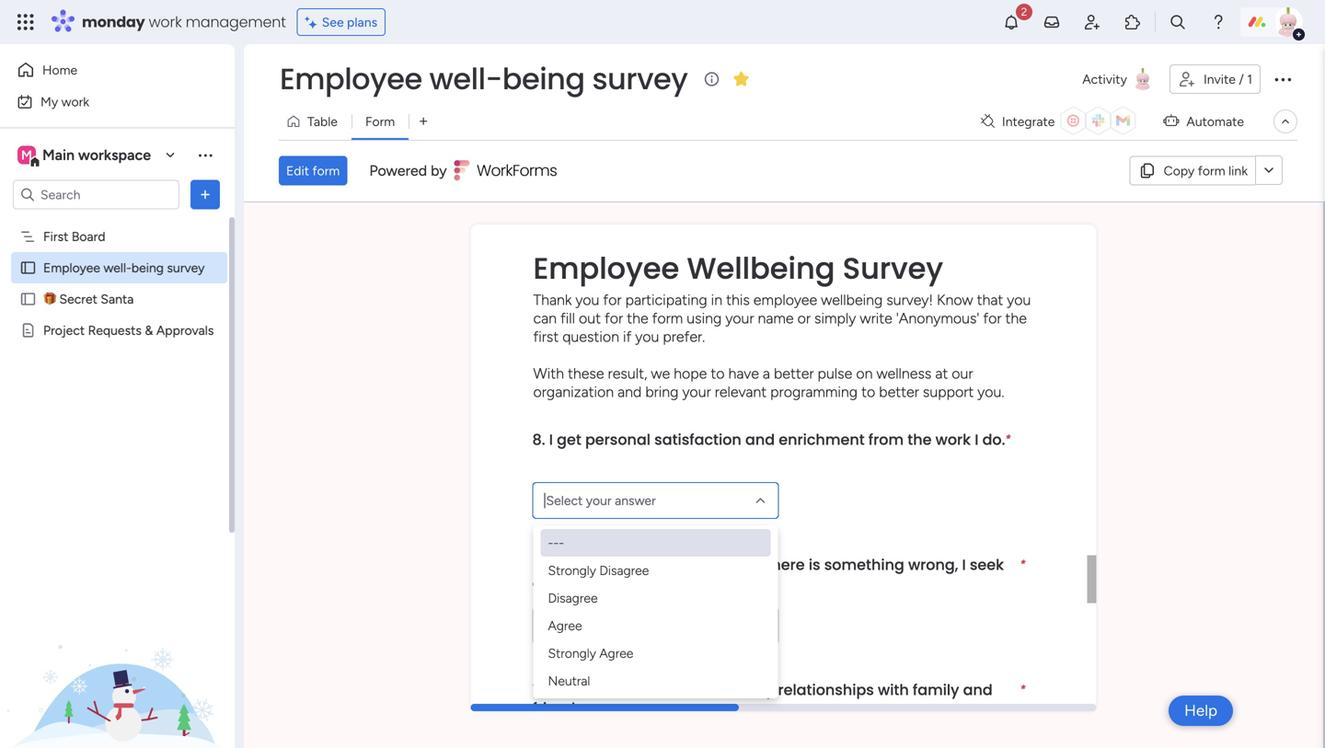 Task type: locate. For each thing, give the bounding box(es) containing it.
show board description image
[[701, 70, 723, 88]]

0 horizontal spatial well-
[[103, 260, 132, 276]]

have
[[729, 365, 759, 382]]

work right my
[[61, 94, 89, 110]]

0 vertical spatial agree
[[548, 618, 582, 634]]

i right 10.
[[555, 680, 558, 700]]

0 vertical spatial *
[[1006, 432, 1011, 445]]

better
[[774, 365, 814, 382], [879, 383, 920, 401]]

0 vertical spatial employee well-being survey
[[280, 58, 688, 99]]

you right that on the top
[[1007, 291, 1031, 309]]

* for 9. i listen to my body and when there is something wrong, i seek assistance.
[[1021, 557, 1026, 571]]

and down result,
[[618, 383, 642, 401]]

form right edit
[[313, 163, 340, 178]]

1 vertical spatial better
[[879, 383, 920, 401]]

1 vertical spatial work
[[61, 94, 89, 110]]

neutral
[[548, 673, 590, 689]]

🎁 secret santa
[[43, 291, 134, 307]]

1 vertical spatial survey
[[167, 260, 205, 276]]

for up if
[[605, 310, 623, 327]]

enrichment
[[779, 429, 865, 450]]

strongly for strongly disagree
[[548, 563, 596, 578]]

progress bar inside form form
[[471, 704, 739, 712]]

know
[[937, 291, 974, 309]]

workforms logo image
[[454, 156, 558, 185]]

your inside with these result, we hope to have a better pulse on wellness at our organization and bring your relevant programming to better support you.
[[683, 383, 711, 401]]

or
[[798, 310, 811, 327]]

integrate
[[1002, 114, 1055, 129]]

agree up strongly agree in the left bottom of the page
[[548, 618, 582, 634]]

strongly disagree
[[548, 563, 649, 578]]

1 horizontal spatial work
[[149, 12, 182, 32]]

your inside thank you for participating in this employee wellbeing survey! know that you can fill out for the form using your name or simply write 'anonymous' for the first question if you prefer.
[[726, 310, 754, 327]]

1 vertical spatial options image
[[196, 186, 215, 204]]

1 vertical spatial disagree
[[548, 590, 598, 606]]

workspace
[[78, 146, 151, 164]]

2 horizontal spatial you
[[1007, 291, 1031, 309]]

1 horizontal spatial form
[[652, 310, 683, 327]]

body
[[647, 554, 685, 575]]

copy form link
[[1164, 163, 1248, 178]]

i left do.
[[975, 429, 979, 450]]

when
[[722, 554, 763, 575]]

0 horizontal spatial employee well-being survey
[[43, 260, 205, 276]]

you.
[[978, 383, 1005, 401]]

1 vertical spatial agree
[[600, 646, 634, 661]]

disagree down listen on the left
[[548, 590, 598, 606]]

2 vertical spatial work
[[936, 429, 971, 450]]

0 horizontal spatial work
[[61, 94, 89, 110]]

i right 8.
[[549, 429, 553, 450]]

i inside 10. i am able to maintain healthy relationships with family and friends.
[[555, 680, 558, 700]]

1 vertical spatial public board image
[[19, 290, 37, 308]]

assistance.
[[533, 573, 617, 594]]

1 strongly from the top
[[548, 563, 596, 578]]

plans
[[347, 14, 378, 30]]

employee well-being survey up santa at the left
[[43, 260, 205, 276]]

do.
[[983, 429, 1006, 450]]

i for 9. i listen to my body and when there is something wrong, i seek assistance.
[[549, 554, 553, 575]]

2 vertical spatial *
[[1021, 682, 1026, 696]]

and right family
[[964, 680, 993, 700]]

employee down first board
[[43, 260, 100, 276]]

survey up approvals
[[167, 260, 205, 276]]

can
[[533, 310, 557, 327]]

2 horizontal spatial work
[[936, 429, 971, 450]]

bring
[[646, 383, 679, 401]]

your down this
[[726, 310, 754, 327]]

to inside 9. i listen to my body and when there is something wrong, i seek assistance.
[[601, 554, 616, 575]]

10.
[[533, 680, 551, 700]]

8.
[[533, 429, 546, 450]]

i right the 9.
[[549, 554, 553, 575]]

table button
[[279, 107, 352, 136]]

see plans button
[[297, 8, 386, 36]]

1 horizontal spatial agree
[[600, 646, 634, 661]]

1 horizontal spatial well-
[[429, 58, 502, 99]]

family
[[913, 680, 960, 700]]

survey left show board description image
[[592, 58, 688, 99]]

2 horizontal spatial your
[[726, 310, 754, 327]]

and down relevant
[[746, 429, 775, 450]]

your down hope
[[683, 383, 711, 401]]

the right 'anonymous'
[[1006, 310, 1027, 327]]

activity
[[1083, 71, 1128, 87]]

work for my
[[61, 94, 89, 110]]

1 horizontal spatial survey
[[592, 58, 688, 99]]

0 horizontal spatial form
[[313, 163, 340, 178]]

0 vertical spatial work
[[149, 12, 182, 32]]

from
[[869, 429, 904, 450]]

0 vertical spatial strongly
[[548, 563, 596, 578]]

employee inside list box
[[43, 260, 100, 276]]

agree
[[548, 618, 582, 634], [600, 646, 634, 661]]

the right from on the bottom
[[908, 429, 932, 450]]

work left do.
[[936, 429, 971, 450]]

public board image
[[19, 259, 37, 277], [19, 290, 37, 308]]

0 vertical spatial disagree
[[600, 563, 649, 578]]

prefer.
[[663, 328, 705, 345]]

the up if
[[627, 310, 649, 327]]

monday work management
[[82, 12, 286, 32]]

copy
[[1164, 163, 1195, 178]]

notifications image
[[1003, 13, 1021, 31]]

0 horizontal spatial agree
[[548, 618, 582, 634]]

0 vertical spatial being
[[502, 58, 585, 99]]

1 public board image from the top
[[19, 259, 37, 277]]

collapse board header image
[[1279, 114, 1293, 129]]

to down the on
[[862, 383, 876, 401]]

options image
[[1272, 68, 1294, 90], [196, 186, 215, 204]]

to left the have
[[711, 365, 725, 382]]

2 strongly from the top
[[548, 646, 596, 661]]

strongly up neutral
[[548, 646, 596, 661]]

0 horizontal spatial employee
[[43, 260, 100, 276]]

remove from favorites image
[[732, 70, 751, 88]]

is
[[809, 554, 821, 575]]

better down wellness
[[879, 383, 920, 401]]

-
[[548, 535, 554, 551], [554, 535, 559, 551], [559, 535, 564, 551]]

see plans
[[322, 14, 378, 30]]

Search in workspace field
[[39, 184, 154, 205]]

to left my
[[601, 554, 616, 575]]

monday
[[82, 12, 145, 32]]

'anonymous'
[[897, 310, 980, 327]]

lottie animation image
[[0, 562, 235, 748]]

work inside button
[[61, 94, 89, 110]]

disagree right listen on the left
[[600, 563, 649, 578]]

1 horizontal spatial disagree
[[600, 563, 649, 578]]

8. i get personal satisfaction and enrichment from the work i do. group
[[533, 416, 1026, 699]]

i left seek
[[963, 554, 966, 575]]

your right select at the bottom left
[[586, 493, 612, 508]]

fill
[[561, 310, 575, 327]]

1 - from the left
[[548, 535, 554, 551]]

*
[[1006, 432, 1011, 445], [1021, 557, 1026, 571], [1021, 682, 1026, 696]]

1 horizontal spatial the
[[908, 429, 932, 450]]

1 vertical spatial your
[[683, 383, 711, 401]]

form for copy
[[1198, 163, 1226, 178]]

options image down workspace options image
[[196, 186, 215, 204]]

1 vertical spatial *
[[1021, 557, 1026, 571]]

* inside 9. i listen to my body and when there is something wrong, i seek assistance. group
[[1021, 557, 1026, 571]]

1
[[1248, 71, 1253, 87]]

/
[[1239, 71, 1244, 87]]

0 vertical spatial your
[[726, 310, 754, 327]]

work right monday
[[149, 12, 182, 32]]

simply
[[815, 310, 856, 327]]

1 vertical spatial strongly
[[548, 646, 596, 661]]

2 public board image from the top
[[19, 290, 37, 308]]

employee up out
[[533, 248, 680, 289]]

options image right 1
[[1272, 68, 1294, 90]]

option
[[0, 220, 235, 224]]

0 horizontal spatial survey
[[167, 260, 205, 276]]

0 vertical spatial better
[[774, 365, 814, 382]]

strongly for strongly agree
[[548, 646, 596, 661]]

by
[[431, 162, 447, 179]]

being
[[502, 58, 585, 99], [132, 260, 164, 276]]

well- inside list box
[[103, 260, 132, 276]]

0 vertical spatial public board image
[[19, 259, 37, 277]]

you up out
[[576, 291, 600, 309]]

i for 10. i am able to maintain healthy relationships with family and friends.
[[555, 680, 558, 700]]

form left link
[[1198, 163, 1226, 178]]

invite members image
[[1084, 13, 1102, 31]]

employee well-being survey up the add view image
[[280, 58, 688, 99]]

the
[[627, 310, 649, 327], [1006, 310, 1027, 327], [908, 429, 932, 450]]

pulse
[[818, 365, 853, 382]]

and right 'body'
[[689, 554, 718, 575]]

apps image
[[1124, 13, 1142, 31]]

1 vertical spatial employee well-being survey
[[43, 260, 205, 276]]

Employee well-being survey field
[[275, 58, 693, 99]]

disagree
[[600, 563, 649, 578], [548, 590, 598, 606]]

healthy
[[718, 680, 775, 700]]

0 vertical spatial survey
[[592, 58, 688, 99]]

you right if
[[635, 328, 659, 345]]

help image
[[1210, 13, 1228, 31]]

list box containing first board
[[0, 217, 235, 595]]

2 horizontal spatial employee
[[533, 248, 680, 289]]

3 - from the left
[[559, 535, 564, 551]]

there
[[766, 554, 805, 575]]

well-
[[429, 58, 502, 99], [103, 260, 132, 276]]

agree up able
[[600, 646, 634, 661]]

better up programming
[[774, 365, 814, 382]]

to
[[711, 365, 725, 382], [862, 383, 876, 401], [601, 554, 616, 575], [628, 680, 643, 700]]

strongly
[[548, 563, 596, 578], [548, 646, 596, 661]]

0 vertical spatial options image
[[1272, 68, 1294, 90]]

board
[[72, 229, 105, 244]]

0 horizontal spatial your
[[586, 493, 612, 508]]

requests
[[88, 323, 142, 338]]

1 horizontal spatial your
[[683, 383, 711, 401]]

satisfaction
[[655, 429, 742, 450]]

progress bar
[[471, 704, 739, 712]]

work inside group
[[936, 429, 971, 450]]

for
[[603, 291, 622, 309], [605, 310, 623, 327], [984, 310, 1002, 327]]

list box
[[0, 217, 235, 595]]

and
[[618, 383, 642, 401], [746, 429, 775, 450], [689, 554, 718, 575], [964, 680, 993, 700]]

2 horizontal spatial form
[[1198, 163, 1226, 178]]

strongly down ---
[[548, 563, 596, 578]]

edit form button
[[279, 156, 347, 185]]

autopilot image
[[1164, 109, 1180, 132]]

1 horizontal spatial better
[[879, 383, 920, 401]]

2 vertical spatial your
[[586, 493, 612, 508]]

form down participating
[[652, 310, 683, 327]]

1 vertical spatial being
[[132, 260, 164, 276]]

employee wellbeing survey
[[533, 248, 944, 289]]

in
[[711, 291, 723, 309]]

public board image for 🎁 secret santa
[[19, 290, 37, 308]]

to right able
[[628, 680, 643, 700]]

1 horizontal spatial employee
[[280, 58, 422, 99]]

2 image
[[1016, 1, 1033, 22]]

my work
[[41, 94, 89, 110]]

9. i listen to my body and when there is something wrong, i seek assistance. group
[[533, 541, 1026, 666]]

0 horizontal spatial disagree
[[548, 590, 598, 606]]

form
[[1198, 163, 1226, 178], [313, 163, 340, 178], [652, 310, 683, 327]]

1 vertical spatial well-
[[103, 260, 132, 276]]

employee up table at the left top
[[280, 58, 422, 99]]

first
[[533, 328, 559, 345]]

secret
[[59, 291, 98, 307]]

with
[[878, 680, 909, 700]]

employee well-being survey inside list box
[[43, 260, 205, 276]]

0 horizontal spatial being
[[132, 260, 164, 276]]

inbox image
[[1043, 13, 1061, 31]]



Task type: vqa. For each thing, say whether or not it's contained in the screenshot.
list box containing First Board
yes



Task type: describe. For each thing, give the bounding box(es) containing it.
get
[[557, 429, 582, 450]]

able
[[591, 680, 624, 700]]

survey
[[843, 248, 944, 289]]

invite
[[1204, 71, 1236, 87]]

* for 10. i am able to maintain healthy relationships with family and friends.
[[1021, 682, 1026, 696]]

select product image
[[17, 13, 35, 31]]

🎁
[[43, 291, 56, 307]]

powered
[[369, 162, 427, 179]]

thank you for participating in this employee wellbeing survey! know that you can fill out for the form using your name or simply write 'anonymous' for the first question if you prefer.
[[533, 291, 1031, 345]]

answer
[[615, 493, 656, 508]]

wrong,
[[909, 554, 959, 575]]

friends.
[[533, 698, 587, 719]]

lottie animation element
[[0, 562, 235, 748]]

1 horizontal spatial you
[[635, 328, 659, 345]]

automate
[[1187, 114, 1245, 129]]

project requests & approvals
[[43, 323, 214, 338]]

0 horizontal spatial you
[[576, 291, 600, 309]]

activity button
[[1076, 64, 1163, 94]]

that
[[977, 291, 1004, 309]]

being inside list box
[[132, 260, 164, 276]]

with
[[533, 365, 564, 382]]

2 - from the left
[[554, 535, 559, 551]]

seek
[[970, 554, 1004, 575]]

work for monday
[[149, 12, 182, 32]]

santa
[[101, 291, 134, 307]]

organization
[[533, 383, 614, 401]]

name
[[758, 310, 794, 327]]

with these result, we hope to have a better pulse on wellness at our organization and bring your relevant programming to better support you.
[[533, 365, 1005, 401]]

home
[[42, 62, 78, 78]]

for down that on the top
[[984, 310, 1002, 327]]

0 horizontal spatial better
[[774, 365, 814, 382]]

&
[[145, 323, 153, 338]]

workspace image
[[17, 145, 36, 165]]

i for 8. i get personal satisfaction and enrichment from the work i do. *
[[549, 429, 553, 450]]

main
[[42, 146, 75, 164]]

edit
[[286, 163, 309, 178]]

dapulse integrations image
[[981, 115, 995, 128]]

and inside with these result, we hope to have a better pulse on wellness at our organization and bring your relevant programming to better support you.
[[618, 383, 642, 401]]

first board
[[43, 229, 105, 244]]

maintain
[[647, 680, 715, 700]]

this
[[726, 291, 750, 309]]

my
[[41, 94, 58, 110]]

---
[[548, 535, 564, 551]]

question
[[563, 328, 620, 345]]

to inside 10. i am able to maintain healthy relationships with family and friends.
[[628, 680, 643, 700]]

and inside group
[[746, 429, 775, 450]]

select your answer
[[546, 493, 656, 508]]

our
[[952, 365, 974, 382]]

my
[[619, 554, 643, 575]]

wellness
[[877, 365, 932, 382]]

form button
[[352, 107, 409, 136]]

your inside 8. i get personal satisfaction and enrichment from the work i do. group
[[586, 493, 612, 508]]

management
[[186, 12, 286, 32]]

and inside 9. i listen to my body and when there is something wrong, i seek assistance.
[[689, 554, 718, 575]]

support
[[923, 383, 974, 401]]

link
[[1229, 163, 1248, 178]]

select
[[546, 493, 583, 508]]

see
[[322, 14, 344, 30]]

we
[[651, 365, 670, 382]]

and inside 10. i am able to maintain healthy relationships with family and friends.
[[964, 680, 993, 700]]

workspace options image
[[196, 146, 215, 164]]

employee inside form form
[[533, 248, 680, 289]]

write
[[860, 310, 893, 327]]

m
[[21, 147, 32, 163]]

first
[[43, 229, 68, 244]]

strongly agree
[[548, 646, 634, 661]]

0 horizontal spatial options image
[[196, 186, 215, 204]]

the inside group
[[908, 429, 932, 450]]

personal
[[585, 429, 651, 450]]

home button
[[11, 55, 198, 85]]

employee
[[754, 291, 818, 309]]

2 horizontal spatial the
[[1006, 310, 1027, 327]]

1 horizontal spatial employee well-being survey
[[280, 58, 688, 99]]

listen
[[557, 554, 597, 575]]

0 vertical spatial well-
[[429, 58, 502, 99]]

help
[[1185, 702, 1218, 720]]

form
[[365, 114, 395, 129]]

1 horizontal spatial being
[[502, 58, 585, 99]]

table
[[307, 114, 338, 129]]

edit form
[[286, 163, 340, 178]]

out
[[579, 310, 601, 327]]

project
[[43, 323, 85, 338]]

add view image
[[420, 115, 427, 128]]

for up question
[[603, 291, 622, 309]]

form for edit
[[313, 163, 340, 178]]

9.
[[533, 554, 545, 575]]

9. i listen to my body and when there is something wrong, i seek assistance.
[[533, 554, 1008, 594]]

* inside 8. i get personal satisfaction and enrichment from the work i do. *
[[1006, 432, 1011, 445]]

if
[[623, 328, 632, 345]]

programming
[[771, 383, 858, 401]]

1 horizontal spatial options image
[[1272, 68, 1294, 90]]

invite / 1 button
[[1170, 64, 1261, 94]]

a
[[763, 365, 771, 382]]

wellbeing
[[687, 248, 835, 289]]

my work button
[[11, 87, 198, 116]]

copy form link button
[[1130, 156, 1256, 185]]

form form
[[244, 202, 1324, 748]]

am
[[562, 680, 588, 700]]

relevant
[[715, 383, 767, 401]]

public board image for employee well-being survey
[[19, 259, 37, 277]]

ruby anderson image
[[1274, 7, 1304, 37]]

result,
[[608, 365, 648, 382]]

search everything image
[[1169, 13, 1188, 31]]

participating
[[626, 291, 708, 309]]

on
[[856, 365, 873, 382]]

workspace selection element
[[17, 144, 154, 168]]

form inside thank you for participating in this employee wellbeing survey! know that you can fill out for the form using your name or simply write 'anonymous' for the first question if you prefer.
[[652, 310, 683, 327]]

approvals
[[156, 323, 214, 338]]

something
[[825, 554, 905, 575]]

survey!
[[887, 291, 934, 309]]

0 horizontal spatial the
[[627, 310, 649, 327]]



